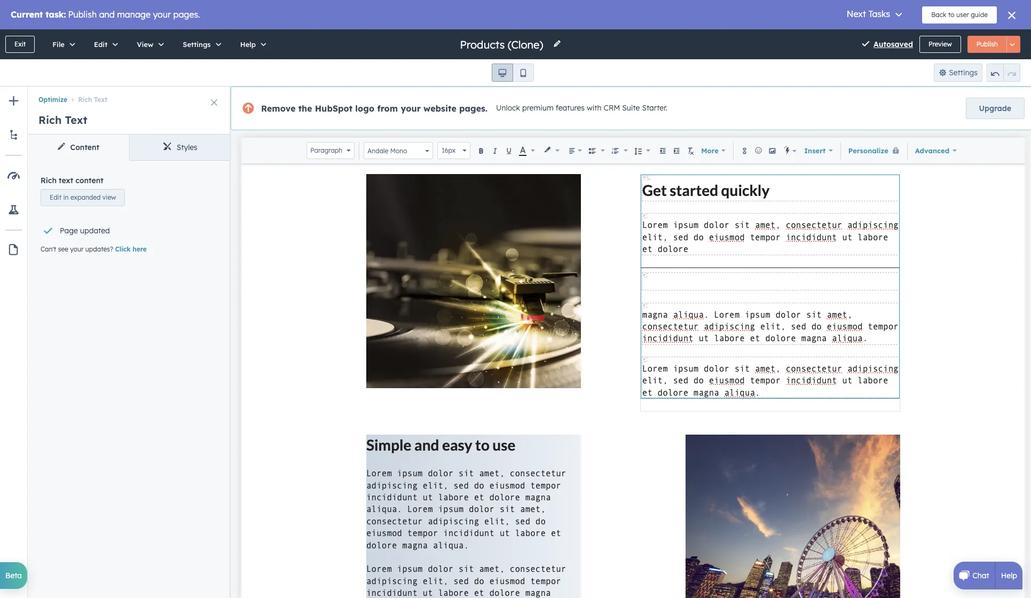 Task type: describe. For each thing, give the bounding box(es) containing it.
file
[[52, 40, 65, 49]]

hubspot
[[315, 103, 353, 114]]

styles
[[177, 143, 197, 152]]

2 vertical spatial rich
[[41, 176, 57, 185]]

exit link
[[5, 36, 35, 53]]

1 horizontal spatial help
[[1001, 571, 1017, 580]]

pages.
[[459, 103, 488, 114]]

content link
[[28, 135, 129, 160]]

optimize button
[[38, 96, 67, 104]]

edit in expanded view
[[50, 193, 116, 201]]

logo
[[355, 103, 374, 114]]

preview
[[929, 40, 952, 48]]

0 horizontal spatial settings
[[183, 40, 211, 49]]

unlock premium features with crm suite starter.
[[496, 103, 668, 113]]

from
[[377, 103, 398, 114]]

exit
[[14, 40, 26, 48]]

page updated status
[[38, 213, 214, 240]]

navigation containing optimize
[[28, 87, 231, 106]]

rich text content
[[41, 176, 103, 185]]

preview button
[[920, 36, 961, 53]]

0 horizontal spatial text
[[65, 113, 87, 127]]

view button
[[126, 29, 172, 59]]

updates?
[[85, 245, 113, 253]]

unlock
[[496, 103, 520, 113]]

expanded
[[70, 193, 101, 201]]

premium
[[522, 103, 554, 113]]

rich inside navigation
[[78, 96, 92, 104]]

edit button
[[83, 29, 126, 59]]

optimize
[[38, 96, 67, 104]]

edit for edit
[[94, 40, 107, 49]]

suite
[[622, 103, 640, 113]]

chat
[[973, 571, 989, 580]]

features
[[556, 103, 585, 113]]

styles link
[[129, 135, 231, 160]]

website
[[423, 103, 456, 114]]

upgrade link
[[966, 98, 1025, 119]]

your inside tab panel
[[70, 245, 84, 253]]

file button
[[41, 29, 83, 59]]

text
[[59, 176, 73, 185]]



Task type: locate. For each thing, give the bounding box(es) containing it.
can't see your updates? click here
[[41, 245, 147, 253]]

beta button
[[0, 562, 27, 589]]

1 vertical spatial text
[[65, 113, 87, 127]]

0 vertical spatial settings
[[183, 40, 211, 49]]

0 vertical spatial text
[[94, 96, 107, 104]]

edit left in
[[50, 193, 61, 201]]

0 horizontal spatial help
[[240, 40, 256, 49]]

group down the "publish" group
[[987, 64, 1020, 82]]

0 horizontal spatial group
[[492, 64, 534, 82]]

beta
[[5, 571, 22, 580]]

autosaved
[[874, 40, 913, 49]]

None field
[[459, 37, 547, 52]]

settings down preview button
[[949, 68, 978, 77]]

0 vertical spatial help
[[240, 40, 256, 49]]

edit inside tab panel
[[50, 193, 61, 201]]

rich text
[[78, 96, 107, 104], [38, 113, 87, 127]]

your right see
[[70, 245, 84, 253]]

settings
[[183, 40, 211, 49], [949, 68, 978, 77]]

0 horizontal spatial settings button
[[172, 29, 229, 59]]

help inside help button
[[240, 40, 256, 49]]

updated
[[80, 226, 110, 236]]

your right from
[[401, 103, 421, 114]]

1 vertical spatial settings
[[949, 68, 978, 77]]

tab panel
[[28, 161, 231, 598]]

text right 'optimize' button
[[94, 96, 107, 104]]

rich right 'optimize' button
[[78, 96, 92, 104]]

publish
[[977, 40, 998, 48]]

can't
[[41, 245, 56, 253]]

0 horizontal spatial your
[[70, 245, 84, 253]]

edit right file button
[[94, 40, 107, 49]]

rich down optimize
[[38, 113, 62, 127]]

text inside navigation
[[94, 96, 107, 104]]

with
[[587, 103, 602, 113]]

0 vertical spatial rich text
[[78, 96, 107, 104]]

publish group
[[967, 36, 1020, 53]]

rich text down optimize
[[38, 113, 87, 127]]

2 group from the left
[[987, 64, 1020, 82]]

1 horizontal spatial your
[[401, 103, 421, 114]]

text down 'rich text' button
[[65, 113, 87, 127]]

edit in expanded view button
[[41, 189, 125, 206]]

1 horizontal spatial edit
[[94, 40, 107, 49]]

group
[[492, 64, 534, 82], [987, 64, 1020, 82]]

1 vertical spatial edit
[[50, 193, 61, 201]]

content
[[70, 143, 99, 152]]

1 vertical spatial rich text
[[38, 113, 87, 127]]

1 vertical spatial settings button
[[934, 64, 983, 82]]

1 vertical spatial your
[[70, 245, 84, 253]]

publish button
[[967, 36, 1007, 53]]

your
[[401, 103, 421, 114], [70, 245, 84, 253]]

rich text inside navigation
[[78, 96, 107, 104]]

1 horizontal spatial text
[[94, 96, 107, 104]]

0 horizontal spatial edit
[[50, 193, 61, 201]]

upgrade
[[979, 104, 1011, 113]]

the
[[298, 103, 312, 114]]

group up the unlock
[[492, 64, 534, 82]]

0 vertical spatial rich
[[78, 96, 92, 104]]

rich
[[78, 96, 92, 104], [38, 113, 62, 127], [41, 176, 57, 185]]

view
[[137, 40, 153, 49]]

tab list
[[28, 135, 231, 161]]

rich text right 'optimize' button
[[78, 96, 107, 104]]

page updated
[[60, 226, 110, 236]]

rich left text
[[41, 176, 57, 185]]

navigation
[[28, 87, 231, 106]]

close image
[[211, 99, 217, 106]]

content
[[75, 176, 103, 185]]

0 vertical spatial your
[[401, 103, 421, 114]]

click
[[115, 245, 131, 253]]

tab panel containing rich text content
[[28, 161, 231, 598]]

text
[[94, 96, 107, 104], [65, 113, 87, 127]]

1 horizontal spatial group
[[987, 64, 1020, 82]]

help
[[240, 40, 256, 49], [1001, 571, 1017, 580]]

remove
[[261, 103, 296, 114]]

autosaved button
[[874, 38, 913, 51]]

0 vertical spatial edit
[[94, 40, 107, 49]]

edit
[[94, 40, 107, 49], [50, 193, 61, 201]]

edit for edit in expanded view
[[50, 193, 61, 201]]

settings right 'view' button
[[183, 40, 211, 49]]

1 group from the left
[[492, 64, 534, 82]]

rich text button
[[67, 96, 107, 104]]

1 horizontal spatial settings
[[949, 68, 978, 77]]

tab list containing content
[[28, 135, 231, 161]]

remove the hubspot logo from your website pages.
[[261, 103, 488, 114]]

here
[[133, 245, 147, 253]]

page
[[60, 226, 78, 236]]

click here button
[[115, 245, 147, 254]]

starter.
[[642, 103, 668, 113]]

0 vertical spatial settings button
[[172, 29, 229, 59]]

settings button
[[172, 29, 229, 59], [934, 64, 983, 82]]

crm
[[604, 103, 620, 113]]

help button
[[229, 29, 274, 59]]

1 vertical spatial help
[[1001, 571, 1017, 580]]

in
[[63, 193, 69, 201]]

view
[[102, 193, 116, 201]]

1 vertical spatial rich
[[38, 113, 62, 127]]

see
[[58, 245, 68, 253]]

1 horizontal spatial settings button
[[934, 64, 983, 82]]



Task type: vqa. For each thing, say whether or not it's contained in the screenshot.
fifth Press to sort. Element from right
no



